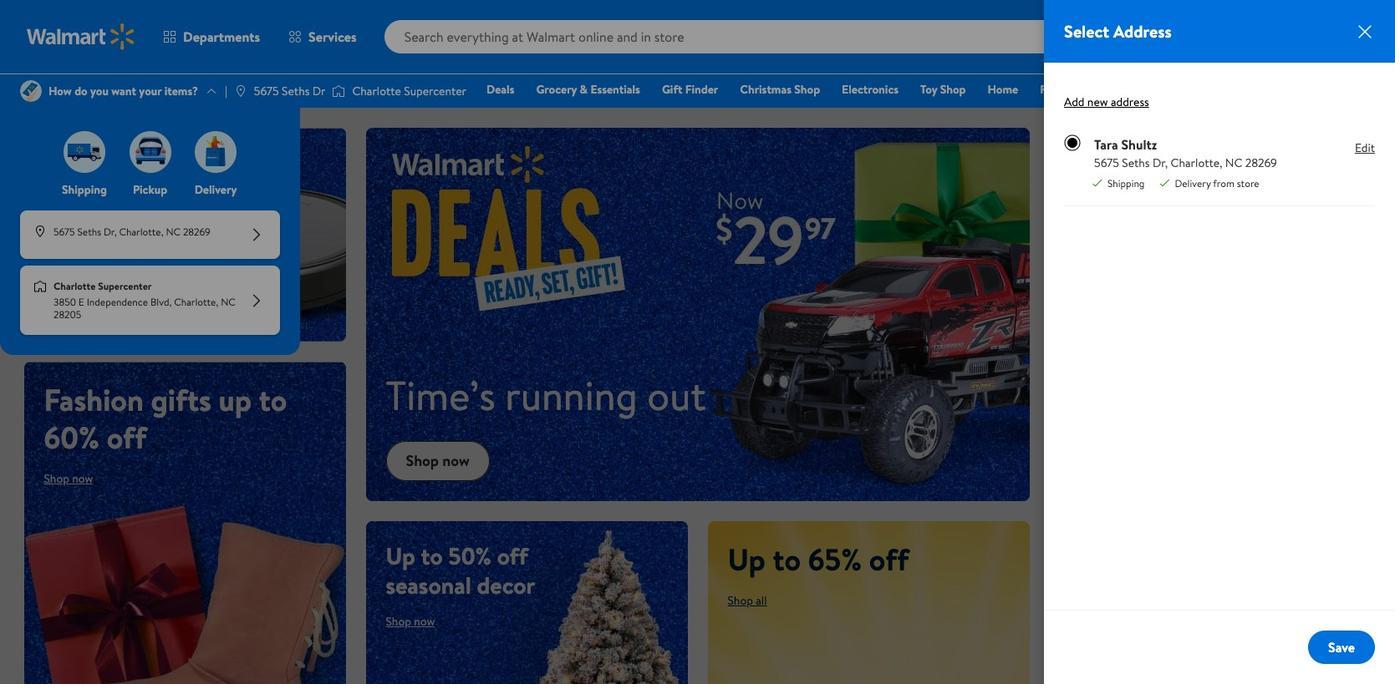 Task type: vqa. For each thing, say whether or not it's contained in the screenshot.
left Charlotte
yes



Task type: locate. For each thing, give the bounding box(es) containing it.
28269
[[1246, 155, 1278, 171], [183, 225, 210, 239]]

close image
[[1355, 21, 1376, 41]]

 image
[[20, 80, 42, 102], [332, 83, 346, 100], [64, 131, 105, 173], [129, 131, 171, 173], [195, 131, 237, 173], [33, 225, 47, 238], [33, 280, 47, 294]]

delivery down home
[[195, 181, 237, 198]]

shop up 5675 seths dr, charlotte, nc 28269
[[44, 191, 69, 207]]

shop down the sports
[[1070, 191, 1095, 207]]

home link
[[980, 80, 1026, 99]]

0 vertical spatial seths
[[282, 83, 310, 99]]

28269 inside 'tara shultz 5675 seths dr, charlotte, nc 28269'
[[1246, 155, 1278, 171]]

& right the sports
[[1142, 146, 1158, 179]]

gift
[[662, 81, 683, 98], [1101, 81, 1121, 98]]

0 horizontal spatial 28269
[[183, 225, 210, 239]]

gift cards link
[[1093, 80, 1161, 99]]

fashion inside fashion gifts up to 60% off
[[44, 380, 144, 421]]

gift for gift finder
[[662, 81, 683, 98]]

shop for fashion gifts up to 60% off
[[44, 471, 69, 487]]

1 horizontal spatial deals
[[1261, 146, 1313, 179]]

supercenter for charlotte supercenter 3850 e independence blvd, charlotte, nc 28205
[[98, 279, 152, 294]]

delivery inside select address dialog
[[1175, 176, 1211, 191]]

shop now for up to 30% off home
[[44, 191, 93, 207]]

charlotte right dr
[[352, 83, 401, 99]]

supercenter for charlotte supercenter
[[404, 83, 467, 99]]

fashion for fashion
[[1040, 81, 1079, 98]]

 image for 5675 seths dr, charlotte, nc 28269
[[33, 225, 47, 238]]

1 vertical spatial seths
[[1122, 155, 1150, 171]]

up
[[44, 146, 73, 179], [728, 539, 766, 581], [386, 540, 415, 572]]

1 horizontal spatial delivery
[[1175, 176, 1211, 191]]

top
[[1070, 581, 1117, 623]]

0 vertical spatial charlotte,
[[1171, 155, 1223, 171]]

tech,
[[1124, 581, 1191, 623]]

save button
[[1309, 631, 1376, 665]]

1 vertical spatial 5675
[[1095, 155, 1120, 171]]

shop now link up 5675 seths dr, charlotte, nc 28269
[[44, 191, 93, 207]]

tara shultz 5675 seths dr, charlotte, nc 28269
[[1095, 135, 1278, 171]]

up to 30% off home
[[44, 146, 248, 179]]

shop now for up to 50% off seasonal decor
[[386, 613, 435, 630]]

to left 30%
[[79, 146, 101, 179]]

to right the up
[[259, 380, 287, 421]]

shop down seasonal
[[386, 613, 411, 630]]

to left the 50%
[[421, 540, 443, 572]]

0 horizontal spatial charlotte,
[[119, 225, 164, 239]]

shop right the christmas
[[795, 81, 820, 98]]

None radio
[[1064, 135, 1081, 151]]

& for grocery
[[580, 81, 588, 98]]

0 horizontal spatial nc
[[166, 225, 181, 239]]

1 horizontal spatial shipping
[[1108, 176, 1145, 191]]

1 horizontal spatial up
[[386, 540, 415, 572]]

seths
[[282, 83, 310, 99], [1122, 155, 1150, 171], [77, 225, 101, 239]]

0 horizontal spatial deals
[[1070, 618, 1137, 660]]

5675 inside button
[[54, 225, 75, 239]]

seths inside 'tara shultz 5675 seths dr, charlotte, nc 28269'
[[1122, 155, 1150, 171]]

add
[[1064, 94, 1085, 110]]

0 horizontal spatial &
[[580, 81, 588, 98]]

30%
[[106, 146, 149, 179]]

shop right toy
[[940, 81, 966, 98]]

up up "shop all"
[[728, 539, 766, 581]]

up left 30%
[[44, 146, 73, 179]]

 image inside "5675 seths dr, charlotte, nc 28269" button
[[33, 225, 47, 238]]

1 vertical spatial charlotte,
[[119, 225, 164, 239]]

shop now link down seasonal
[[386, 613, 435, 630]]

outdoors
[[1163, 146, 1255, 179]]

electronics
[[842, 81, 899, 98]]

1 vertical spatial &
[[1142, 146, 1158, 179]]

0 horizontal spatial gift
[[662, 81, 683, 98]]

charlotte,
[[1171, 155, 1223, 171], [119, 225, 164, 239], [174, 295, 218, 309]]

2 horizontal spatial nc
[[1226, 155, 1243, 171]]

2 gift from the left
[[1101, 81, 1121, 98]]

new
[[1088, 94, 1108, 110]]

address
[[1114, 20, 1172, 43]]

1 horizontal spatial nc
[[221, 295, 236, 309]]

shop now link
[[44, 191, 93, 207], [1070, 191, 1119, 207], [386, 441, 490, 481], [44, 471, 93, 487], [386, 613, 435, 630]]

to inside up to 50% off seasonal decor
[[421, 540, 443, 572]]

fashion
[[1040, 81, 1079, 98], [44, 380, 144, 421]]

how do you want your items?
[[48, 83, 198, 99]]

up inside up to 50% off seasonal decor
[[386, 540, 415, 572]]

sports
[[1070, 146, 1136, 179]]

now down time's
[[443, 451, 470, 472]]

& right grocery
[[580, 81, 588, 98]]

2 vertical spatial 5675
[[54, 225, 75, 239]]

nc right blvd, in the left top of the page
[[221, 295, 236, 309]]

off
[[155, 146, 186, 179], [107, 417, 147, 459], [869, 539, 909, 581], [497, 540, 528, 572]]

deals inside top tech, great deals
[[1070, 618, 1137, 660]]

deals
[[1261, 146, 1313, 179], [1070, 618, 1137, 660]]

1 horizontal spatial dr,
[[1153, 155, 1168, 171]]

toy
[[921, 81, 938, 98]]

delivery down 'tara shultz 5675 seths dr, charlotte, nc 28269'
[[1175, 176, 1211, 191]]

christmas
[[740, 81, 792, 98]]

5675 seths dr
[[254, 83, 326, 99]]

nc up from
[[1226, 155, 1243, 171]]

seths down shultz
[[1122, 155, 1150, 171]]

gift cards
[[1101, 81, 1154, 98]]

shop now link for time's running out
[[386, 441, 490, 481]]

off right 60%
[[107, 417, 147, 459]]

shop for up to 65% off
[[728, 593, 753, 609]]

supercenter left deals link
[[404, 83, 467, 99]]

now
[[72, 191, 93, 207], [1098, 191, 1119, 207], [443, 451, 470, 472], [72, 471, 93, 487], [414, 613, 435, 630]]

1 vertical spatial dr,
[[104, 225, 117, 239]]

shop now down 60%
[[44, 471, 93, 487]]

off for up to 65% off
[[869, 539, 909, 581]]

5675 for 5675 seths dr, charlotte, nc 28269
[[54, 225, 75, 239]]

 image for how do you want your items?
[[20, 80, 42, 102]]

delivery for delivery from store
[[1175, 176, 1211, 191]]

shop now down the sports
[[1070, 191, 1119, 207]]

0 horizontal spatial dr,
[[104, 225, 117, 239]]

0 horizontal spatial 5675
[[54, 225, 75, 239]]

Search search field
[[384, 20, 1113, 54]]

shipping down 30%
[[62, 181, 107, 198]]

shop now down seasonal
[[386, 613, 435, 630]]

shop
[[795, 81, 820, 98], [940, 81, 966, 98], [44, 191, 69, 207], [1070, 191, 1095, 207], [406, 451, 439, 472], [44, 471, 69, 487], [728, 593, 753, 609], [386, 613, 411, 630]]

charlotte inside the charlotte supercenter 3850 e independence blvd, charlotte, nc 28205
[[54, 279, 96, 294]]

5675
[[254, 83, 279, 99], [1095, 155, 1120, 171], [54, 225, 75, 239]]

to left '65%'
[[773, 539, 801, 581]]

home
[[191, 146, 248, 179]]

charlotte, inside button
[[119, 225, 164, 239]]

shop down time's
[[406, 451, 439, 472]]

 image for charlotte supercenter
[[332, 83, 346, 100]]

0 vertical spatial deals
[[1261, 146, 1313, 179]]

supercenter inside the charlotte supercenter 3850 e independence blvd, charlotte, nc 28205
[[98, 279, 152, 294]]

 image
[[234, 84, 247, 98]]

gift finder link
[[655, 80, 726, 99]]

0 vertical spatial 5675
[[254, 83, 279, 99]]

shipping
[[1108, 176, 1145, 191], [62, 181, 107, 198]]

off right '65%'
[[869, 539, 909, 581]]

deals for top tech, great deals
[[1070, 618, 1137, 660]]

none radio inside tara shultz 5675 seths dr, charlotte, nc 28269shipping available, delivery from store available element
[[1064, 135, 1081, 151]]

delivery inside button
[[195, 181, 237, 198]]

shop now
[[44, 191, 93, 207], [1070, 191, 1119, 207], [406, 451, 470, 472], [44, 471, 93, 487], [386, 613, 435, 630]]

charlotte for charlotte supercenter
[[352, 83, 401, 99]]

 image inside 'shipping' button
[[64, 131, 105, 173]]

1 horizontal spatial supercenter
[[404, 83, 467, 99]]

charlotte, up delivery from store
[[1171, 155, 1223, 171]]

1 gift from the left
[[662, 81, 683, 98]]

shop now for fashion gifts up to 60% off
[[44, 471, 93, 487]]

shipping inside button
[[62, 181, 107, 198]]

shop now link down the sports
[[1070, 191, 1119, 207]]

now down seasonal
[[414, 613, 435, 630]]

1 vertical spatial charlotte
[[54, 279, 96, 294]]

1 horizontal spatial &
[[1142, 146, 1158, 179]]

0 vertical spatial charlotte
[[352, 83, 401, 99]]

pickup
[[133, 181, 167, 198]]

1 horizontal spatial charlotte,
[[174, 295, 218, 309]]

5675 seths dr, charlotte, nc 28269
[[54, 225, 210, 239]]

charlotte
[[352, 83, 401, 99], [54, 279, 96, 294]]

1 vertical spatial deals
[[1070, 618, 1137, 660]]

nc down pickup
[[166, 225, 181, 239]]

& for sports
[[1142, 146, 1158, 179]]

to
[[79, 146, 101, 179], [259, 380, 287, 421], [773, 539, 801, 581], [421, 540, 443, 572]]

0 vertical spatial &
[[580, 81, 588, 98]]

dr, down shultz
[[1153, 155, 1168, 171]]

 image for pickup
[[129, 131, 171, 173]]

deals
[[487, 81, 515, 98]]

walmart image
[[27, 23, 135, 50]]

now up 5675 seths dr, charlotte, nc 28269
[[72, 191, 93, 207]]

christmas shop link
[[733, 80, 828, 99]]

dr, inside button
[[104, 225, 117, 239]]

2 horizontal spatial charlotte,
[[1171, 155, 1223, 171]]

gift inside gift cards link
[[1101, 81, 1121, 98]]

charlotte up e
[[54, 279, 96, 294]]

shop now up 5675 seths dr, charlotte, nc 28269
[[44, 191, 93, 207]]

off up pickup
[[155, 146, 186, 179]]

shop now link for sports & outdoors deals
[[1070, 191, 1119, 207]]

0 vertical spatial supercenter
[[404, 83, 467, 99]]

0 vertical spatial 28269
[[1246, 155, 1278, 171]]

nc inside 'tara shultz 5675 seths dr, charlotte, nc 28269'
[[1226, 155, 1243, 171]]

dr, up independence
[[104, 225, 117, 239]]

28269 up the store
[[1246, 155, 1278, 171]]

charlotte, right blvd, in the left top of the page
[[174, 295, 218, 309]]

shop now link down 60%
[[44, 471, 93, 487]]

now down the sports
[[1098, 191, 1119, 207]]

shop left the 'all' on the bottom of the page
[[728, 593, 753, 609]]

0 horizontal spatial supercenter
[[98, 279, 152, 294]]

now down 60%
[[72, 471, 93, 487]]

now for time's running out
[[443, 451, 470, 472]]

0 horizontal spatial delivery
[[195, 181, 237, 198]]

1 vertical spatial nc
[[166, 225, 181, 239]]

up left the 50%
[[386, 540, 415, 572]]

edit
[[1355, 140, 1376, 156]]

5675 right | at top
[[254, 83, 279, 99]]

seths for 5675 seths dr, charlotte, nc 28269
[[77, 225, 101, 239]]

1 horizontal spatial 28269
[[1246, 155, 1278, 171]]

up for up to 30% off home
[[44, 146, 73, 179]]

nc inside button
[[166, 225, 181, 239]]

shipping down shultz
[[1108, 176, 1145, 191]]

dr, inside 'tara shultz 5675 seths dr, charlotte, nc 28269'
[[1153, 155, 1168, 171]]

seths for 5675 seths dr
[[282, 83, 310, 99]]

2 vertical spatial nc
[[221, 295, 236, 309]]

5675 down tara
[[1095, 155, 1120, 171]]

delivery
[[1175, 176, 1211, 191], [195, 181, 237, 198]]

 image inside pickup button
[[129, 131, 171, 173]]

seths inside button
[[77, 225, 101, 239]]

0 horizontal spatial fashion
[[44, 380, 144, 421]]

0 vertical spatial nc
[[1226, 155, 1243, 171]]

1 horizontal spatial fashion
[[1040, 81, 1079, 98]]

off inside up to 50% off seasonal decor
[[497, 540, 528, 572]]

items?
[[164, 83, 198, 99]]

shop down 60%
[[44, 471, 69, 487]]

seths left dr
[[282, 83, 310, 99]]

1 horizontal spatial charlotte
[[352, 83, 401, 99]]

2 vertical spatial charlotte,
[[174, 295, 218, 309]]

 image inside the delivery button
[[195, 131, 237, 173]]

1 vertical spatial 28269
[[183, 225, 210, 239]]

supercenter
[[404, 83, 467, 99], [98, 279, 152, 294]]

shop inside "link"
[[940, 81, 966, 98]]

shop now down time's
[[406, 451, 470, 472]]

1 vertical spatial supercenter
[[98, 279, 152, 294]]

0 horizontal spatial shipping
[[62, 181, 107, 198]]

5675 inside 'tara shultz 5675 seths dr, charlotte, nc 28269'
[[1095, 155, 1120, 171]]

1 horizontal spatial seths
[[282, 83, 310, 99]]

0 horizontal spatial charlotte
[[54, 279, 96, 294]]

0 vertical spatial dr,
[[1153, 155, 1168, 171]]

2 vertical spatial seths
[[77, 225, 101, 239]]

select address
[[1064, 20, 1172, 43]]

28269 inside "5675 seths dr, charlotte, nc 28269" button
[[183, 225, 210, 239]]

2 horizontal spatial seths
[[1122, 155, 1150, 171]]

0 horizontal spatial seths
[[77, 225, 101, 239]]

1 horizontal spatial gift
[[1101, 81, 1121, 98]]

shop now link down time's
[[386, 441, 490, 481]]

want
[[111, 83, 136, 99]]

gifts
[[151, 380, 212, 421]]

5675 up 3850
[[54, 225, 75, 239]]

fashion inside "link"
[[1040, 81, 1079, 98]]

shipping button
[[60, 127, 109, 198]]

dr,
[[1153, 155, 1168, 171], [104, 225, 117, 239]]

0 horizontal spatial up
[[44, 146, 73, 179]]

1 horizontal spatial 5675
[[254, 83, 279, 99]]

delivery button
[[191, 127, 240, 198]]

to for up to 50% off seasonal decor
[[421, 540, 443, 572]]

charlotte, down pickup
[[119, 225, 164, 239]]

supercenter up independence
[[98, 279, 152, 294]]

gift inside gift finder link
[[662, 81, 683, 98]]

seths down 'shipping' button
[[77, 225, 101, 239]]

2 horizontal spatial up
[[728, 539, 766, 581]]

off right the 50%
[[497, 540, 528, 572]]

2 horizontal spatial 5675
[[1095, 155, 1120, 171]]

0 vertical spatial fashion
[[1040, 81, 1079, 98]]

gift for gift cards
[[1101, 81, 1121, 98]]

28269 down the delivery button
[[183, 225, 210, 239]]

nc
[[1226, 155, 1243, 171], [166, 225, 181, 239], [221, 295, 236, 309]]

28205
[[54, 308, 81, 322]]

1 vertical spatial fashion
[[44, 380, 144, 421]]



Task type: describe. For each thing, give the bounding box(es) containing it.
$4,715.11
[[1342, 41, 1371, 53]]

shultz
[[1122, 135, 1158, 154]]

shop now link for up to 50% off seasonal decor
[[386, 613, 435, 630]]

shop for up to 30% off home
[[44, 191, 69, 207]]

up for up to 50% off seasonal decor
[[386, 540, 415, 572]]

add new address button
[[1064, 94, 1150, 110]]

grocery
[[536, 81, 577, 98]]

tara
[[1095, 135, 1119, 154]]

charlotte supercenter 3850 e independence blvd, charlotte, nc 28205
[[54, 279, 236, 322]]

65%
[[808, 539, 862, 581]]

do
[[75, 83, 88, 99]]

shop now link for fashion gifts up to 60% off
[[44, 471, 93, 487]]

charlotte supercenter
[[352, 83, 467, 99]]

store
[[1237, 176, 1260, 191]]

edit button
[[1355, 135, 1376, 161]]

essentials
[[591, 81, 640, 98]]

to inside fashion gifts up to 60% off
[[259, 380, 287, 421]]

now for fashion gifts up to 60% off
[[72, 471, 93, 487]]

charlotte, inside the charlotte supercenter 3850 e independence blvd, charlotte, nc 28205
[[174, 295, 218, 309]]

up
[[219, 380, 252, 421]]

up to 50% off seasonal decor
[[386, 540, 535, 602]]

grocery & essentials
[[536, 81, 640, 98]]

nc inside the charlotte supercenter 3850 e independence blvd, charlotte, nc 28205
[[221, 295, 236, 309]]

running
[[505, 368, 638, 424]]

your
[[139, 83, 162, 99]]

to for up to 30% off home
[[79, 146, 101, 179]]

shop now link for up to 30% off home
[[44, 191, 93, 207]]

finder
[[685, 81, 719, 98]]

up for up to 65% off
[[728, 539, 766, 581]]

5675 seths dr, charlotte, nc 28269 button
[[33, 224, 267, 246]]

home
[[988, 81, 1019, 98]]

now for sports & outdoors deals
[[1098, 191, 1119, 207]]

now for up to 30% off home
[[72, 191, 93, 207]]

 image for shipping
[[64, 131, 105, 173]]

fashion link
[[1033, 80, 1087, 99]]

off for up to 50% off seasonal decor
[[497, 540, 528, 572]]

shipping inside select address dialog
[[1108, 176, 1145, 191]]

shop for sports & outdoors deals
[[1070, 191, 1095, 207]]

electronics link
[[835, 80, 906, 99]]

|
[[225, 83, 227, 99]]

off inside fashion gifts up to 60% off
[[107, 417, 147, 459]]

from
[[1214, 176, 1235, 191]]

deals for sports & outdoors deals
[[1261, 146, 1313, 179]]

shop now for sports & outdoors deals
[[1070, 191, 1119, 207]]

shop now for time's running out
[[406, 451, 470, 472]]

seasonal
[[386, 569, 471, 602]]

charlotte, inside 'tara shultz 5675 seths dr, charlotte, nc 28269'
[[1171, 155, 1223, 171]]

delivery for delivery
[[195, 181, 237, 198]]

3850
[[54, 295, 76, 309]]

all
[[756, 593, 767, 609]]

address
[[1111, 94, 1150, 110]]

now for up to 50% off seasonal decor
[[414, 613, 435, 630]]

50%
[[448, 540, 492, 572]]

great
[[1198, 581, 1268, 623]]

Walmart Site-Wide search field
[[384, 20, 1113, 54]]

up to 65% off
[[728, 539, 909, 581]]

top tech, great deals
[[1070, 581, 1268, 660]]

e
[[78, 295, 84, 309]]

60%
[[44, 417, 100, 459]]

select
[[1064, 20, 1110, 43]]

shop all link
[[728, 593, 767, 609]]

christmas shop
[[740, 81, 820, 98]]

deals link
[[479, 80, 522, 99]]

21
[[1359, 18, 1368, 32]]

add new address
[[1064, 94, 1150, 110]]

how
[[48, 83, 72, 99]]

sports & outdoors deals
[[1070, 146, 1313, 179]]

you
[[90, 83, 109, 99]]

shop for time's running out
[[406, 451, 439, 472]]

fashion for fashion gifts up to 60% off
[[44, 380, 144, 421]]

independence
[[87, 295, 148, 309]]

time's
[[386, 368, 496, 424]]

grocery & essentials link
[[529, 80, 648, 99]]

cards
[[1124, 81, 1154, 98]]

select address dialog
[[1044, 0, 1396, 685]]

charlotte for charlotte supercenter 3850 e independence blvd, charlotte, nc 28205
[[54, 279, 96, 294]]

out
[[648, 368, 706, 424]]

fashion gifts up to 60% off
[[44, 380, 287, 459]]

off for up to 30% off home
[[155, 146, 186, 179]]

pickup button
[[126, 127, 174, 198]]

shop all
[[728, 593, 767, 609]]

shop for up to 50% off seasonal decor
[[386, 613, 411, 630]]

blvd,
[[150, 295, 172, 309]]

dr
[[312, 83, 326, 99]]

decor
[[477, 569, 535, 602]]

toy shop
[[921, 81, 966, 98]]

save
[[1329, 639, 1355, 657]]

time's running out
[[386, 368, 706, 424]]

 image for delivery
[[195, 131, 237, 173]]

toy shop link
[[913, 80, 974, 99]]

to for up to 65% off
[[773, 539, 801, 581]]

5675 for 5675 seths dr
[[254, 83, 279, 99]]

tara shultz 5675 seths dr, charlotte, nc 28269shipping available, delivery from store available element
[[1064, 135, 1376, 192]]

gift finder
[[662, 81, 719, 98]]

delivery from store
[[1175, 176, 1260, 191]]



